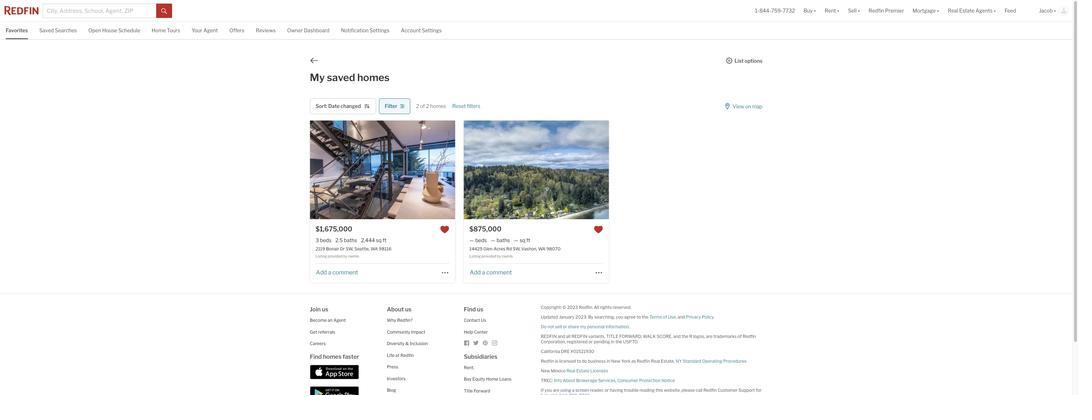 Task type: locate. For each thing, give the bounding box(es) containing it.
2 left reset
[[426, 103, 429, 109]]

life
[[387, 353, 395, 359]]

beds right 3
[[320, 238, 332, 244]]

0 horizontal spatial comment
[[333, 270, 358, 276]]

2 horizontal spatial or
[[605, 388, 609, 394]]

photo of 2119 bonair dr sw, seattle, wa 98116 image
[[165, 121, 310, 220], [310, 121, 455, 220], [455, 121, 601, 220]]

2 2 from the left
[[426, 103, 429, 109]]

find for find us
[[464, 307, 476, 314]]

join us
[[310, 307, 329, 314]]

redfin down my
[[572, 334, 588, 340]]

jacob ▾
[[1040, 8, 1057, 14]]

dashboard
[[304, 27, 330, 33]]

0 vertical spatial homes
[[358, 72, 390, 84]]

wa down 2,444 sq ft
[[371, 247, 378, 252]]

2 — from the left
[[491, 238, 496, 244]]

1 vertical spatial real
[[652, 359, 660, 365]]

center
[[474, 330, 488, 335]]

of right filter popup button
[[420, 103, 425, 109]]

1 horizontal spatial wa
[[539, 247, 546, 252]]

us for about us
[[405, 307, 412, 314]]

1 horizontal spatial settings
[[422, 27, 442, 33]]

▾ right mortgage at the right of page
[[938, 8, 940, 14]]

ny standard operating procedures link
[[676, 359, 747, 365]]

, left privacy
[[676, 315, 677, 320]]

map
[[753, 104, 763, 110]]

inclusion
[[410, 342, 428, 347]]

1 beds from the left
[[320, 238, 332, 244]]

to left do
[[577, 359, 581, 365]]

1 ft from the left
[[383, 238, 387, 244]]

add a comment down bonair
[[316, 270, 358, 276]]

1 settings from the left
[[370, 27, 390, 33]]

0 horizontal spatial us
[[322, 307, 329, 314]]

personal
[[588, 325, 605, 330]]

reviews
[[256, 27, 276, 33]]

0 horizontal spatial 2
[[416, 103, 419, 109]]

0 horizontal spatial baths
[[344, 238, 357, 244]]

2 horizontal spatial us
[[477, 307, 484, 314]]

saved
[[39, 27, 54, 33]]

add a comment button for $875,000
[[470, 270, 513, 276]]

0 vertical spatial home
[[152, 27, 166, 33]]

new left "york"
[[612, 359, 621, 365]]

0 horizontal spatial in
[[607, 359, 611, 365]]

1 vertical spatial or
[[589, 340, 593, 345]]

new up trec:
[[541, 369, 550, 374]]

settings right account
[[422, 27, 442, 33]]

of inside redfin and all redfin variants, title forward, walk score, and the r logos, are trademarks of redfin corporation, registered or pending in the uspto.
[[738, 334, 742, 340]]

0 horizontal spatial you
[[545, 388, 552, 394]]

get referrals
[[310, 330, 335, 335]]

at
[[396, 353, 400, 359], [551, 394, 555, 396]]

favorite button checkbox for $875,000
[[594, 225, 604, 235]]

homes up download the redfin app on the apple app store image
[[323, 354, 342, 361]]

estate left agents
[[960, 8, 975, 14]]

us up us
[[477, 307, 484, 314]]

us up redfin?
[[405, 307, 412, 314]]

$1,675,000
[[316, 226, 353, 233]]

1 vertical spatial of
[[663, 315, 668, 320]]

add down 14425
[[470, 270, 481, 276]]

1 ▾ from the left
[[814, 8, 817, 14]]

add a comment button down bonair
[[316, 270, 359, 276]]

baths right the 2.5
[[344, 238, 357, 244]]

a for $1,675,000
[[328, 270, 332, 276]]

comment down the acres
[[487, 270, 512, 276]]

call
[[696, 388, 703, 394]]

of right trademarks
[[738, 334, 742, 340]]

baths up the acres
[[497, 238, 510, 244]]

add down 2119
[[316, 270, 327, 276]]

5 ▾ from the left
[[994, 8, 997, 14]]

by down dr
[[344, 255, 348, 259]]

0 horizontal spatial agent
[[204, 27, 218, 33]]

redfin down not
[[541, 334, 557, 340]]

0 horizontal spatial wa
[[371, 247, 378, 252]]

careers
[[310, 342, 326, 347]]

1 horizontal spatial are
[[707, 334, 713, 340]]

in right 'business'
[[607, 359, 611, 365]]

1 vertical spatial homes
[[430, 103, 446, 109]]

2 horizontal spatial —
[[514, 238, 519, 244]]

favorite button checkbox
[[440, 225, 450, 235], [594, 225, 604, 235]]

become
[[310, 318, 327, 324]]

real left estate. at bottom
[[652, 359, 660, 365]]

sw, inside 2119 bonair dr sw, seattle, wa 98116 listing provided by nwmls
[[346, 247, 354, 252]]

find down careers
[[310, 354, 322, 361]]

beds for 3 beds
[[320, 238, 332, 244]]

community impact button
[[387, 330, 426, 335]]

3 us from the left
[[477, 307, 484, 314]]

us right join
[[322, 307, 329, 314]]

. right privacy
[[714, 315, 715, 320]]

1 add a comment from the left
[[316, 270, 358, 276]]

2 settings from the left
[[422, 27, 442, 33]]

add a comment down glen
[[470, 270, 512, 276]]

— up 14425
[[470, 238, 474, 244]]

the left "uspto."
[[616, 340, 623, 345]]

add a comment button down glen
[[470, 270, 513, 276]]

the left terms
[[642, 315, 649, 320]]

estate down do
[[577, 369, 590, 374]]

favorite button image for $1,675,000
[[440, 225, 450, 235]]

sw, right rd
[[513, 247, 521, 252]]

2 favorite button image from the left
[[594, 225, 604, 235]]

screen
[[576, 388, 590, 394]]

baths for — baths
[[497, 238, 510, 244]]

contact
[[464, 318, 480, 324]]

▾ inside "link"
[[994, 8, 997, 14]]

▾ right buy
[[814, 8, 817, 14]]

1 horizontal spatial find
[[464, 307, 476, 314]]

you
[[616, 315, 624, 320], [545, 388, 552, 394]]

or right sell
[[563, 325, 567, 330]]

owner dashboard
[[287, 27, 330, 33]]

2 vertical spatial or
[[605, 388, 609, 394]]

— for — beds
[[470, 238, 474, 244]]

sw, right dr
[[346, 247, 354, 252]]

0 horizontal spatial estate
[[577, 369, 590, 374]]

to
[[637, 315, 641, 320], [577, 359, 581, 365]]

— for — sq ft
[[514, 238, 519, 244]]

agent
[[204, 27, 218, 33], [334, 318, 346, 324]]

a inside if you are using a screen reader, or having trouble reading this website, please call redfin customer support for help at
[[573, 388, 575, 394]]

or down services
[[605, 388, 609, 394]]

1 — from the left
[[470, 238, 474, 244]]

1 wa from the left
[[371, 247, 378, 252]]

help center
[[464, 330, 488, 335]]

0 horizontal spatial redfin
[[541, 334, 557, 340]]

1 horizontal spatial provided
[[482, 255, 497, 259]]

0 horizontal spatial home
[[152, 27, 166, 33]]

0 vertical spatial .
[[714, 315, 715, 320]]

or
[[563, 325, 567, 330], [589, 340, 593, 345], [605, 388, 609, 394]]

0 horizontal spatial real
[[567, 369, 576, 374]]

protection
[[640, 379, 661, 384]]

0 vertical spatial at
[[396, 353, 400, 359]]

you right if
[[545, 388, 552, 394]]

2 vertical spatial of
[[738, 334, 742, 340]]

redfin pinterest image
[[483, 341, 489, 347]]

ft up 98116
[[383, 238, 387, 244]]

2 sq from the left
[[520, 238, 526, 244]]

2 ▾ from the left
[[838, 8, 840, 14]]

2 by from the left
[[498, 255, 502, 259]]

1 horizontal spatial estate
[[960, 8, 975, 14]]

2 ft from the left
[[527, 238, 531, 244]]

2 of 2 homes
[[416, 103, 446, 109]]

0 horizontal spatial sw,
[[346, 247, 354, 252]]

0 horizontal spatial about
[[387, 307, 404, 314]]

provided down glen
[[482, 255, 497, 259]]

nwmls
[[348, 255, 359, 259], [502, 255, 513, 259]]

1 favorite button checkbox from the left
[[440, 225, 450, 235]]

1 horizontal spatial the
[[642, 315, 649, 320]]

a down bonair
[[328, 270, 332, 276]]

to right agree
[[637, 315, 641, 320]]

nwmls inside 14425 glen acres rd sw, vashon, wa 98070 listing provided by nwmls
[[502, 255, 513, 259]]

1 nwmls from the left
[[348, 255, 359, 259]]

business
[[588, 359, 606, 365]]

1 vertical spatial you
[[545, 388, 552, 394]]

1 us from the left
[[322, 307, 329, 314]]

are right logos, at right bottom
[[707, 334, 713, 340]]

0 horizontal spatial settings
[[370, 27, 390, 33]]

2 comment from the left
[[487, 270, 512, 276]]

2 beds from the left
[[476, 238, 487, 244]]

1 horizontal spatial homes
[[358, 72, 390, 84]]

agent right an
[[334, 318, 346, 324]]

real right 'mortgage ▾'
[[949, 8, 959, 14]]

1 vertical spatial estate
[[577, 369, 590, 374]]

0 horizontal spatial add
[[316, 270, 327, 276]]

0 horizontal spatial provided
[[328, 255, 343, 259]]

blog button
[[387, 388, 396, 394]]

0 horizontal spatial listing
[[316, 255, 327, 259]]

of
[[420, 103, 425, 109], [663, 315, 668, 320], [738, 334, 742, 340]]

wa
[[371, 247, 378, 252], [539, 247, 546, 252]]

sq up vashon,
[[520, 238, 526, 244]]

ft for — sq ft
[[527, 238, 531, 244]]

redfin premier button
[[865, 0, 909, 22]]

1 horizontal spatial add a comment
[[470, 270, 512, 276]]

are left using
[[553, 388, 560, 394]]

1 horizontal spatial beds
[[476, 238, 487, 244]]

estate.
[[661, 359, 675, 365]]

find up contact
[[464, 307, 476, 314]]

2 redfin from the left
[[572, 334, 588, 340]]

nwmls down rd
[[502, 255, 513, 259]]

1 provided from the left
[[328, 255, 343, 259]]

0 vertical spatial estate
[[960, 8, 975, 14]]

0 horizontal spatial by
[[344, 255, 348, 259]]

2 right filter popup button
[[416, 103, 419, 109]]

sq up 98116
[[376, 238, 382, 244]]

favorites link
[[6, 22, 28, 38]]

2 add a comment from the left
[[470, 270, 512, 276]]

0 vertical spatial real
[[949, 8, 959, 14]]

redfin and all redfin variants, title forward, walk score, and the r logos, are trademarks of redfin corporation, registered or pending in the uspto.
[[541, 334, 757, 345]]

1 sw, from the left
[[346, 247, 354, 252]]

1 horizontal spatial nwmls
[[502, 255, 513, 259]]

, up having
[[616, 379, 617, 384]]

2 nwmls from the left
[[502, 255, 513, 259]]

2 add from the left
[[470, 270, 481, 276]]

2 wa from the left
[[539, 247, 546, 252]]

0 vertical spatial about
[[387, 307, 404, 314]]

0 horizontal spatial find
[[310, 354, 322, 361]]

2 sw, from the left
[[513, 247, 521, 252]]

ft up vashon,
[[527, 238, 531, 244]]

1 comment from the left
[[333, 270, 358, 276]]

reset filters button
[[452, 99, 481, 115]]

you inside if you are using a screen reader, or having trouble reading this website, please call redfin customer support for help at
[[545, 388, 552, 394]]

0 horizontal spatial or
[[563, 325, 567, 330]]

1 photo of 14425 glen acres rd sw, vashon, wa 98070 image from the left
[[319, 121, 464, 220]]

redfin facebook image
[[464, 341, 470, 347]]

homes right the saved
[[358, 72, 390, 84]]

by down the acres
[[498, 255, 502, 259]]

1 vertical spatial are
[[553, 388, 560, 394]]

0 horizontal spatial favorite button checkbox
[[440, 225, 450, 235]]

and left all at the right bottom
[[558, 334, 566, 340]]

open house schedule link
[[88, 22, 140, 38]]

reset filters
[[453, 103, 481, 109]]

0 vertical spatial you
[[616, 315, 624, 320]]

1 horizontal spatial agent
[[334, 318, 346, 324]]

in inside redfin and all redfin variants, title forward, walk score, and the r logos, are trademarks of redfin corporation, registered or pending in the uspto.
[[611, 340, 615, 345]]

terms of use link
[[650, 315, 676, 320]]

1 horizontal spatial .
[[714, 315, 715, 320]]

comment down 2119 bonair dr sw, seattle, wa 98116 listing provided by nwmls in the bottom of the page
[[333, 270, 358, 276]]

City, Address, School, Agent, ZIP search field
[[43, 4, 156, 18]]

estate
[[960, 8, 975, 14], [577, 369, 590, 374]]

add a comment button for $1,675,000
[[316, 270, 359, 276]]

or left pending
[[589, 340, 593, 345]]

about up using
[[563, 379, 576, 384]]

1 vertical spatial home
[[486, 377, 499, 383]]

january
[[559, 315, 575, 320]]

home left tours
[[152, 27, 166, 33]]

4 ▾ from the left
[[938, 8, 940, 14]]

provided down bonair
[[328, 255, 343, 259]]

0 horizontal spatial beds
[[320, 238, 332, 244]]

find for find homes faster
[[310, 354, 322, 361]]

nwmls down seattle,
[[348, 255, 359, 259]]

list options button
[[726, 57, 763, 64]]

0 vertical spatial ,
[[676, 315, 677, 320]]

▾ right rent
[[838, 8, 840, 14]]

.
[[714, 315, 715, 320], [629, 325, 630, 330]]

1 vertical spatial ,
[[616, 379, 617, 384]]

1 sq from the left
[[376, 238, 382, 244]]

— up 14425 glen acres rd sw, vashon, wa 98070 listing provided by nwmls
[[514, 238, 519, 244]]

2 add a comment button from the left
[[470, 270, 513, 276]]

equity
[[473, 377, 486, 383]]

0 vertical spatial are
[[707, 334, 713, 340]]

— for — baths
[[491, 238, 496, 244]]

agent right your
[[204, 27, 218, 33]]

wa inside 14425 glen acres rd sw, vashon, wa 98070 listing provided by nwmls
[[539, 247, 546, 252]]

home left loans
[[486, 377, 499, 383]]

▾ right agents
[[994, 8, 997, 14]]

by
[[589, 315, 594, 320]]

why redfin? button
[[387, 318, 413, 324]]

life at redfin button
[[387, 353, 414, 359]]

▾ right sell
[[858, 8, 861, 14]]

0 horizontal spatial add a comment button
[[316, 270, 359, 276]]

▾ right jacob at the top right of the page
[[1055, 8, 1057, 14]]

settings inside account settings link
[[422, 27, 442, 33]]

agree
[[625, 315, 636, 320]]

of left use
[[663, 315, 668, 320]]

1 horizontal spatial you
[[616, 315, 624, 320]]

1 favorite button image from the left
[[440, 225, 450, 235]]

1 horizontal spatial of
[[663, 315, 668, 320]]

redfin left premier
[[869, 8, 885, 14]]

redfin right trademarks
[[743, 334, 757, 340]]

0 horizontal spatial are
[[553, 388, 560, 394]]

0 horizontal spatial ft
[[383, 238, 387, 244]]

redfin left is
[[541, 359, 555, 365]]

1 add a comment button from the left
[[316, 270, 359, 276]]

share
[[568, 325, 580, 330]]

1 horizontal spatial sq
[[520, 238, 526, 244]]

a right using
[[573, 388, 575, 394]]

beds up 14425
[[476, 238, 487, 244]]

1 horizontal spatial or
[[589, 340, 593, 345]]

0 horizontal spatial —
[[470, 238, 474, 244]]

at right life
[[396, 353, 400, 359]]

1 horizontal spatial by
[[498, 255, 502, 259]]

redfin inside redfin premier button
[[869, 8, 885, 14]]

buy
[[804, 8, 813, 14]]

favorite button checkbox for $1,675,000
[[440, 225, 450, 235]]

redfin instagram image
[[492, 341, 498, 347]]

policy
[[702, 315, 714, 320]]

0 horizontal spatial homes
[[323, 354, 342, 361]]

— up glen
[[491, 238, 496, 244]]

3 — from the left
[[514, 238, 519, 244]]

2,444
[[361, 238, 375, 244]]

the left r at bottom right
[[682, 334, 689, 340]]

0 horizontal spatial add a comment
[[316, 270, 358, 276]]

redfin
[[541, 334, 557, 340], [572, 334, 588, 340]]

redfin inside redfin and all redfin variants, title forward, walk score, and the r logos, are trademarks of redfin corporation, registered or pending in the uspto.
[[743, 334, 757, 340]]

0 horizontal spatial at
[[396, 353, 400, 359]]

community impact
[[387, 330, 426, 335]]

1 horizontal spatial redfin
[[572, 334, 588, 340]]

0 vertical spatial find
[[464, 307, 476, 314]]

1 horizontal spatial in
[[611, 340, 615, 345]]

2 us from the left
[[405, 307, 412, 314]]

6 ▾ from the left
[[1055, 8, 1057, 14]]

3 ▾ from the left
[[858, 8, 861, 14]]

sw, inside 14425 glen acres rd sw, vashon, wa 98070 listing provided by nwmls
[[513, 247, 521, 252]]

redfin twitter image
[[474, 341, 479, 347]]

provided inside 2119 bonair dr sw, seattle, wa 98116 listing provided by nwmls
[[328, 255, 343, 259]]

us for find us
[[477, 307, 484, 314]]

2 listing from the left
[[470, 255, 481, 259]]

a down glen
[[482, 270, 485, 276]]

2 vertical spatial homes
[[323, 354, 342, 361]]

real down licensed
[[567, 369, 576, 374]]

customer
[[718, 388, 738, 394]]

1 photo of 2119 bonair dr sw, seattle, wa 98116 image from the left
[[165, 121, 310, 220]]

1 listing from the left
[[316, 255, 327, 259]]

. down agree
[[629, 325, 630, 330]]

1 horizontal spatial a
[[482, 270, 485, 276]]

bay
[[464, 377, 472, 383]]

1 vertical spatial .
[[629, 325, 630, 330]]

diversity & inclusion
[[387, 342, 428, 347]]

1 horizontal spatial listing
[[470, 255, 481, 259]]

wa left the 98070
[[539, 247, 546, 252]]

1 add from the left
[[316, 270, 327, 276]]

listing down 2119
[[316, 255, 327, 259]]

1 horizontal spatial real
[[652, 359, 660, 365]]

rd
[[507, 247, 512, 252]]

press
[[387, 365, 399, 370]]

forward,
[[620, 334, 642, 340]]

title forward button
[[464, 389, 491, 394]]

0 horizontal spatial the
[[616, 340, 623, 345]]

settings right notification
[[370, 27, 390, 33]]

1 by from the left
[[344, 255, 348, 259]]

my
[[310, 72, 325, 84]]

add a comment for $1,675,000
[[316, 270, 358, 276]]

in
[[611, 340, 615, 345], [607, 359, 611, 365]]

you up information
[[616, 315, 624, 320]]

photo of 14425 glen acres rd sw, vashon, wa 98070 image
[[319, 121, 464, 220], [464, 121, 609, 220], [609, 121, 755, 220]]

add a comment
[[316, 270, 358, 276], [470, 270, 512, 276]]

1 horizontal spatial 2
[[426, 103, 429, 109]]

provided inside 14425 glen acres rd sw, vashon, wa 98070 listing provided by nwmls
[[482, 255, 497, 259]]

0 vertical spatial to
[[637, 315, 641, 320]]

listing
[[316, 255, 327, 259], [470, 255, 481, 259]]

1 vertical spatial agent
[[334, 318, 346, 324]]

1 horizontal spatial favorite button image
[[594, 225, 604, 235]]

1 horizontal spatial —
[[491, 238, 496, 244]]

searching,
[[595, 315, 615, 320]]

settings inside notification settings link
[[370, 27, 390, 33]]

1 horizontal spatial sw,
[[513, 247, 521, 252]]

new mexico real estate licenses
[[541, 369, 609, 374]]

licensed
[[560, 359, 576, 365]]

in right pending
[[611, 340, 615, 345]]

procedures
[[724, 359, 747, 365]]

0 horizontal spatial sq
[[376, 238, 382, 244]]

operating
[[703, 359, 723, 365]]

1 vertical spatial new
[[541, 369, 550, 374]]

2 favorite button checkbox from the left
[[594, 225, 604, 235]]

listing down 14425
[[470, 255, 481, 259]]

2 provided from the left
[[482, 255, 497, 259]]

estate inside "link"
[[960, 8, 975, 14]]

▾ for mortgage ▾
[[938, 8, 940, 14]]

changed
[[341, 103, 361, 109]]

2 horizontal spatial real
[[949, 8, 959, 14]]

2 baths from the left
[[497, 238, 510, 244]]

1 vertical spatial at
[[551, 394, 555, 396]]

1 baths from the left
[[344, 238, 357, 244]]

options
[[745, 58, 763, 64]]

at right 'help'
[[551, 394, 555, 396]]

listing inside 14425 glen acres rd sw, vashon, wa 98070 listing provided by nwmls
[[470, 255, 481, 259]]

walk
[[643, 334, 656, 340]]

0 horizontal spatial to
[[577, 359, 581, 365]]

york
[[622, 359, 631, 365]]

about up "why"
[[387, 307, 404, 314]]

redfin right call
[[704, 388, 717, 394]]

forward
[[474, 389, 491, 394]]

favorite button image
[[440, 225, 450, 235], [594, 225, 604, 235]]

having
[[610, 388, 624, 394]]

home
[[152, 27, 166, 33], [486, 377, 499, 383]]

homes left reset
[[430, 103, 446, 109]]



Task type: vqa. For each thing, say whether or not it's contained in the screenshot.
Settings for Account Settings
yes



Task type: describe. For each thing, give the bounding box(es) containing it.
using
[[561, 388, 572, 394]]

get referrals button
[[310, 330, 335, 335]]

redfin right as
[[637, 359, 651, 365]]

california dre #01521930
[[541, 350, 595, 355]]

brokerage
[[577, 379, 598, 384]]

real estate agents ▾ link
[[949, 0, 997, 22]]

reader,
[[590, 388, 604, 394]]

favorite button image for $875,000
[[594, 225, 604, 235]]

0 horizontal spatial ,
[[616, 379, 617, 384]]

are inside redfin and all redfin variants, title forward, walk score, and the r logos, are trademarks of redfin corporation, registered or pending in the uspto.
[[707, 334, 713, 340]]

acres
[[494, 247, 506, 252]]

by inside 2119 bonair dr sw, seattle, wa 98116 listing provided by nwmls
[[344, 255, 348, 259]]

join
[[310, 307, 321, 314]]

— sq ft
[[514, 238, 531, 244]]

2119
[[316, 247, 325, 252]]

schedule
[[118, 27, 140, 33]]

owner dashboard link
[[287, 22, 330, 38]]

favorites
[[6, 27, 28, 33]]

your
[[192, 27, 202, 33]]

a for $875,000
[[482, 270, 485, 276]]

sq for 2,444
[[376, 238, 382, 244]]

▾ for buy ▾
[[814, 8, 817, 14]]

trec: info about brokerage services , consumer protection notice
[[541, 379, 675, 384]]

sq for —
[[520, 238, 526, 244]]

are inside if you are using a screen reader, or having trouble reading this website, please call redfin customer support for help at
[[553, 388, 560, 394]]

on
[[746, 104, 752, 110]]

redfin down &
[[401, 353, 414, 359]]

beds for — beds
[[476, 238, 487, 244]]

759-
[[772, 8, 783, 14]]

feed
[[1005, 8, 1017, 14]]

dre
[[561, 350, 570, 355]]

3 photo of 2119 bonair dr sw, seattle, wa 98116 image from the left
[[455, 121, 601, 220]]

premier
[[886, 8, 905, 14]]

title
[[607, 334, 619, 340]]

saved searches
[[39, 27, 77, 33]]

add a comment for $875,000
[[470, 270, 512, 276]]

account settings link
[[401, 22, 442, 38]]

settings for notification settings
[[370, 27, 390, 33]]

if you are using a screen reader, or having trouble reading this website, please call redfin customer support for help at
[[541, 388, 762, 396]]

copyright:
[[541, 305, 562, 311]]

rent ▾ button
[[821, 0, 844, 22]]

1 vertical spatial to
[[577, 359, 581, 365]]

redfin premier
[[869, 8, 905, 14]]

find homes faster
[[310, 354, 359, 361]]

us for join us
[[322, 307, 329, 314]]

2 photo of 2119 bonair dr sw, seattle, wa 98116 image from the left
[[310, 121, 455, 220]]

1-844-759-7732 link
[[756, 8, 796, 14]]

ft for 2,444 sq ft
[[383, 238, 387, 244]]

life at redfin
[[387, 353, 414, 359]]

0 horizontal spatial new
[[541, 369, 550, 374]]

1 horizontal spatial about
[[563, 379, 576, 384]]

your agent link
[[192, 22, 218, 38]]

add for $875,000
[[470, 270, 481, 276]]

2 horizontal spatial homes
[[430, 103, 446, 109]]

3 photo of 14425 glen acres rd sw, vashon, wa 98070 image from the left
[[609, 121, 755, 220]]

▾ for jacob ▾
[[1055, 8, 1057, 14]]

mortgage ▾ button
[[913, 0, 940, 22]]

redfin inside if you are using a screen reader, or having trouble reading this website, please call redfin customer support for help at
[[704, 388, 717, 394]]

2119 bonair dr sw, seattle, wa 98116 listing provided by nwmls
[[316, 247, 392, 259]]

sell ▾ button
[[849, 0, 861, 22]]

all
[[594, 305, 600, 311]]

submit search image
[[161, 8, 167, 14]]

referrals
[[318, 330, 335, 335]]

settings for account settings
[[422, 27, 442, 33]]

why
[[387, 318, 396, 324]]

notice
[[662, 379, 675, 384]]

3
[[316, 238, 319, 244]]

my saved homes
[[310, 72, 390, 84]]

if
[[541, 388, 544, 394]]

redfin is licensed to do business in new york as redfin real estate. ny standard operating procedures
[[541, 359, 747, 365]]

glen
[[484, 247, 493, 252]]

2.5
[[336, 238, 343, 244]]

find us
[[464, 307, 484, 314]]

faster
[[343, 354, 359, 361]]

and right score,
[[674, 334, 681, 340]]

as
[[632, 359, 636, 365]]

download the redfin app on the apple app store image
[[310, 366, 359, 380]]

listing inside 2119 bonair dr sw, seattle, wa 98116 listing provided by nwmls
[[316, 255, 327, 259]]

wa inside 2119 bonair dr sw, seattle, wa 98116 listing provided by nwmls
[[371, 247, 378, 252]]

2 horizontal spatial the
[[682, 334, 689, 340]]

become an agent
[[310, 318, 346, 324]]

contact us
[[464, 318, 487, 324]]

comment for $1,675,000
[[333, 270, 358, 276]]

add for $1,675,000
[[316, 270, 327, 276]]

nwmls inside 2119 bonair dr sw, seattle, wa 98116 listing provided by nwmls
[[348, 255, 359, 259]]

mortgage ▾ button
[[909, 0, 944, 22]]

2 photo of 14425 glen acres rd sw, vashon, wa 98070 image from the left
[[464, 121, 609, 220]]

0 horizontal spatial of
[[420, 103, 425, 109]]

information
[[606, 325, 629, 330]]

— baths
[[491, 238, 510, 244]]

not
[[548, 325, 555, 330]]

standard
[[683, 359, 702, 365]]

real inside real estate agents ▾ "link"
[[949, 8, 959, 14]]

view on map
[[733, 104, 763, 110]]

3 beds
[[316, 238, 332, 244]]

2 vertical spatial real
[[567, 369, 576, 374]]

community
[[387, 330, 411, 335]]

at inside if you are using a screen reader, or having trouble reading this website, please call redfin customer support for help at
[[551, 394, 555, 396]]

1 horizontal spatial to
[[637, 315, 641, 320]]

view
[[733, 104, 745, 110]]

baths for 2.5 baths
[[344, 238, 357, 244]]

comment for $875,000
[[487, 270, 512, 276]]

privacy policy link
[[687, 315, 714, 320]]

or inside redfin and all redfin variants, title forward, walk score, and the r logos, are trademarks of redfin corporation, registered or pending in the uspto.
[[589, 340, 593, 345]]

registered
[[567, 340, 588, 345]]

sort
[[316, 103, 326, 109]]

is
[[555, 359, 559, 365]]

sell
[[556, 325, 562, 330]]

and right use
[[678, 315, 686, 320]]

notification settings
[[341, 27, 390, 33]]

▾ for sell ▾
[[858, 8, 861, 14]]

account
[[401, 27, 421, 33]]

rent ▾
[[825, 8, 840, 14]]

1 horizontal spatial home
[[486, 377, 499, 383]]

0 vertical spatial new
[[612, 359, 621, 365]]

help center button
[[464, 330, 488, 335]]

1 horizontal spatial ,
[[676, 315, 677, 320]]

tours
[[167, 27, 180, 33]]

— beds
[[470, 238, 487, 244]]

services
[[599, 379, 616, 384]]

home tours link
[[152, 22, 180, 38]]

consumer protection notice link
[[618, 379, 675, 384]]

98116
[[379, 247, 392, 252]]

subsidiaries
[[464, 354, 498, 361]]

list options
[[735, 58, 763, 64]]

dr
[[340, 247, 345, 252]]

feed button
[[1001, 0, 1036, 22]]

updated january 2023: by searching, you agree to the terms of use , and privacy policy .
[[541, 315, 715, 320]]

1 redfin from the left
[[541, 334, 557, 340]]

14425
[[470, 247, 483, 252]]

14425 glen acres rd sw, vashon, wa 98070 listing provided by nwmls
[[470, 247, 561, 259]]

bonair
[[326, 247, 339, 252]]

▾ for rent ▾
[[838, 8, 840, 14]]

real estate licenses link
[[567, 369, 609, 374]]

7732
[[783, 8, 796, 14]]

or inside if you are using a screen reader, or having trouble reading this website, please call redfin customer support for help at
[[605, 388, 609, 394]]

download the redfin app from the google play store image
[[310, 387, 359, 396]]

1 vertical spatial in
[[607, 359, 611, 365]]

98070
[[547, 247, 561, 252]]

info about brokerage services link
[[554, 379, 616, 384]]

0 vertical spatial agent
[[204, 27, 218, 33]]

r
[[690, 334, 693, 340]]

2.5 baths
[[336, 238, 357, 244]]

0 horizontal spatial .
[[629, 325, 630, 330]]

by inside 14425 glen acres rd sw, vashon, wa 98070 listing provided by nwmls
[[498, 255, 502, 259]]

account settings
[[401, 27, 442, 33]]

1 2 from the left
[[416, 103, 419, 109]]



